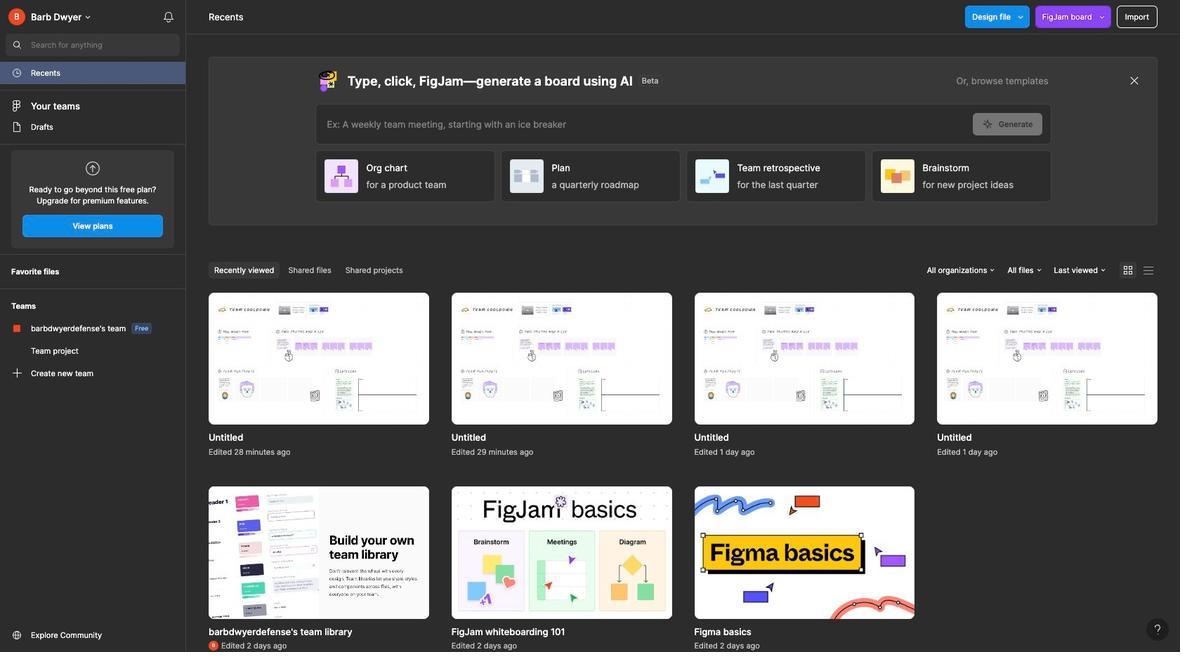 Task type: describe. For each thing, give the bounding box(es) containing it.
search 32 image
[[6, 34, 28, 56]]

recent 16 image
[[11, 67, 22, 79]]



Task type: vqa. For each thing, say whether or not it's contained in the screenshot.
Text alignment, text align center field
no



Task type: locate. For each thing, give the bounding box(es) containing it.
Search for anything text field
[[31, 39, 180, 51]]

bell 32 image
[[157, 6, 180, 28]]

page 16 image
[[11, 122, 22, 133]]

Ex: A weekly team meeting, starting with an ice breaker field
[[316, 105, 973, 144]]

file thumbnail image
[[216, 302, 422, 416], [459, 302, 665, 416], [702, 302, 908, 416], [945, 302, 1151, 416], [209, 487, 429, 620], [452, 487, 672, 620], [695, 487, 915, 620]]

community 16 image
[[11, 630, 22, 642]]



